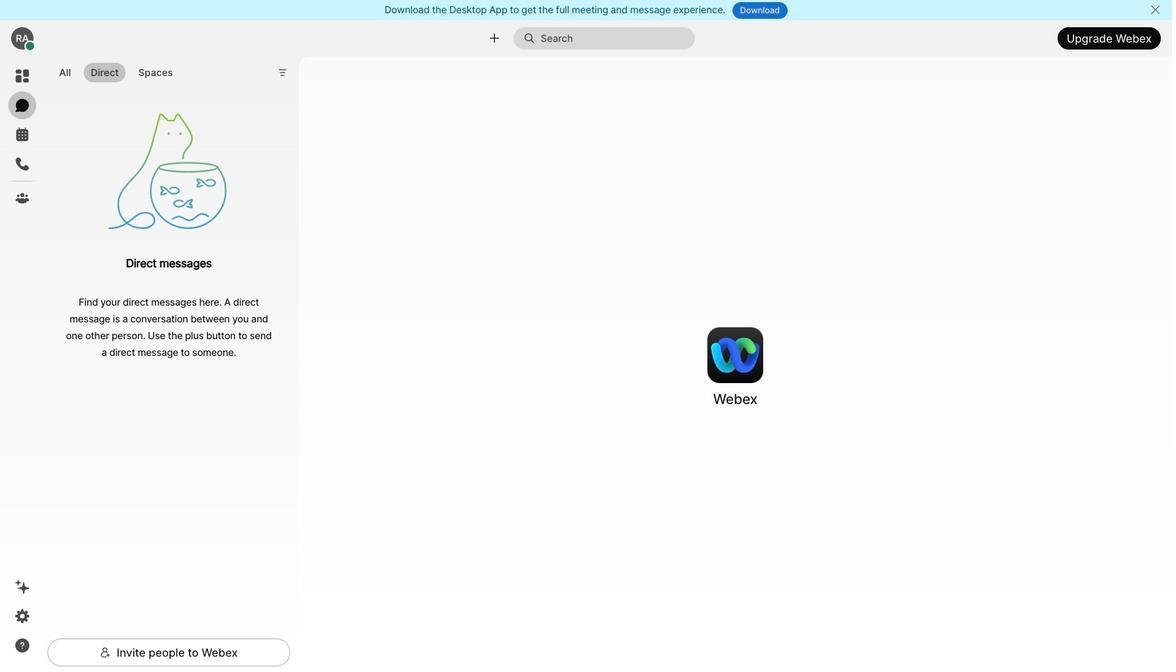 Task type: locate. For each thing, give the bounding box(es) containing it.
find your direct messages here. a direct message is a conversation between you and one other person. use the plus button to send a direct message to someone. element
[[45, 88, 293, 633]]

webex tab list
[[8, 62, 36, 212]]

tab list
[[49, 55, 183, 87]]

navigation
[[0, 57, 45, 672]]



Task type: vqa. For each thing, say whether or not it's contained in the screenshot.
TEST SPACE list item
no



Task type: describe. For each thing, give the bounding box(es) containing it.
cancel_16 image
[[1151, 4, 1162, 15]]



